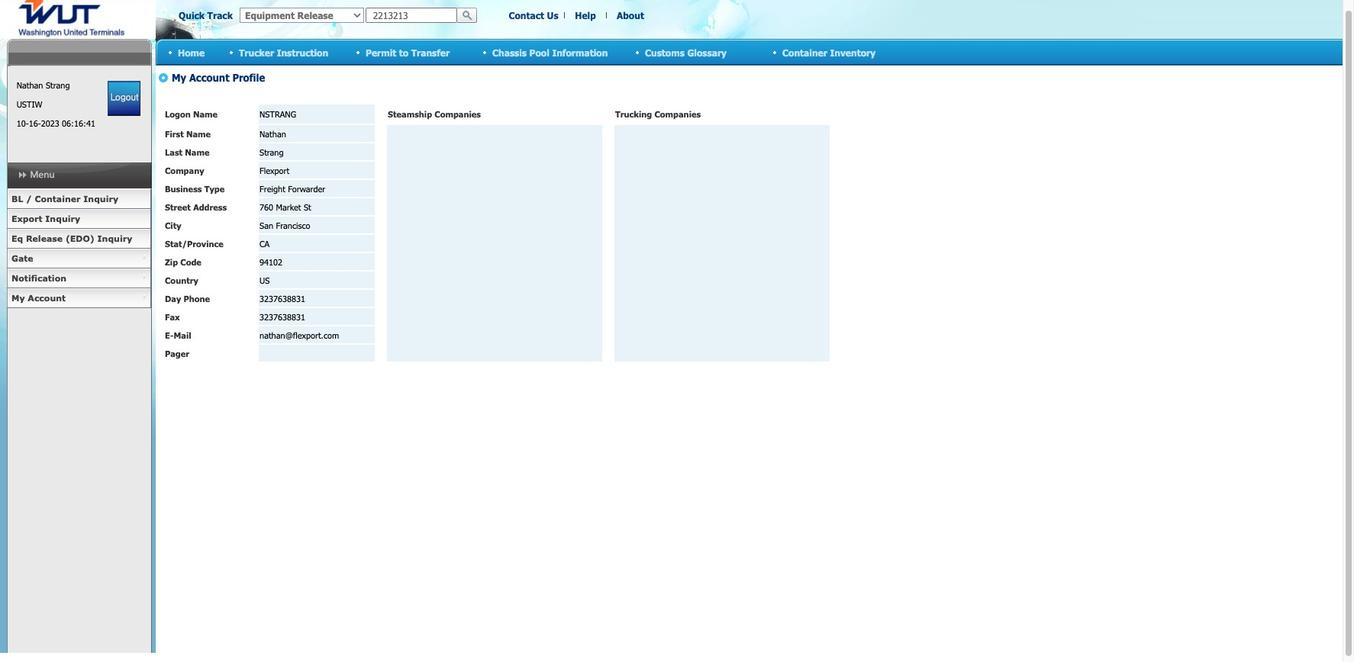 Task type: locate. For each thing, give the bounding box(es) containing it.
None text field
[[366, 8, 457, 23]]

bl / container inquiry link
[[7, 189, 151, 209]]

/
[[26, 194, 32, 204]]

to
[[399, 47, 409, 58]]

my account
[[11, 293, 66, 303]]

home
[[178, 47, 205, 58]]

trucker
[[239, 47, 274, 58]]

trucker instruction
[[239, 47, 328, 58]]

2 vertical spatial inquiry
[[97, 234, 132, 244]]

my account link
[[7, 289, 151, 308]]

0 vertical spatial inquiry
[[83, 194, 118, 204]]

inquiry for container
[[83, 194, 118, 204]]

0 horizontal spatial container
[[35, 194, 81, 204]]

inquiry
[[83, 194, 118, 204], [45, 214, 80, 224], [97, 234, 132, 244]]

1 vertical spatial container
[[35, 194, 81, 204]]

about
[[617, 10, 644, 21]]

inventory
[[830, 47, 876, 58]]

help
[[575, 10, 596, 21]]

export inquiry link
[[7, 209, 151, 229]]

container up export inquiry
[[35, 194, 81, 204]]

permit
[[366, 47, 397, 58]]

1 horizontal spatial container
[[783, 47, 828, 58]]

release
[[26, 234, 63, 244]]

container
[[783, 47, 828, 58], [35, 194, 81, 204]]

contact us
[[509, 10, 559, 21]]

inquiry for (edo)
[[97, 234, 132, 244]]

container left inventory
[[783, 47, 828, 58]]

pool
[[530, 47, 550, 58]]

inquiry up export inquiry link
[[83, 194, 118, 204]]

inquiry down bl / container inquiry
[[45, 214, 80, 224]]

notification link
[[7, 269, 151, 289]]

contact
[[509, 10, 544, 21]]

information
[[552, 47, 608, 58]]

(edo)
[[66, 234, 95, 244]]

about link
[[617, 10, 644, 21]]

0 vertical spatial container
[[783, 47, 828, 58]]

10-
[[17, 118, 29, 128]]

glossary
[[688, 47, 727, 58]]

inquiry right (edo)
[[97, 234, 132, 244]]

1 vertical spatial inquiry
[[45, 214, 80, 224]]

account
[[28, 293, 66, 303]]



Task type: vqa. For each thing, say whether or not it's contained in the screenshot.
10-05-2023 11:32:39
no



Task type: describe. For each thing, give the bounding box(es) containing it.
quick
[[179, 10, 205, 21]]

customs
[[645, 47, 685, 58]]

10-16-2023 06:16:41
[[17, 118, 95, 128]]

nathan strang
[[17, 80, 70, 90]]

nathan
[[17, 80, 43, 90]]

permit to transfer
[[366, 47, 450, 58]]

export
[[11, 214, 42, 224]]

06:16:41
[[62, 118, 95, 128]]

login image
[[108, 81, 141, 116]]

us
[[547, 10, 559, 21]]

quick track
[[179, 10, 233, 21]]

gate
[[11, 254, 33, 263]]

notification
[[11, 273, 66, 283]]

bl / container inquiry
[[11, 194, 118, 204]]

strang
[[46, 80, 70, 90]]

2023
[[41, 118, 59, 128]]

gate link
[[7, 249, 151, 269]]

chassis
[[493, 47, 527, 58]]

customs glossary
[[645, 47, 727, 58]]

transfer
[[411, 47, 450, 58]]

track
[[207, 10, 233, 21]]

contact us link
[[509, 10, 559, 21]]

bl
[[11, 194, 23, 204]]

instruction
[[277, 47, 328, 58]]

eq
[[11, 234, 23, 244]]

container inventory
[[783, 47, 876, 58]]

eq release (edo) inquiry link
[[7, 229, 151, 249]]

eq release (edo) inquiry
[[11, 234, 132, 244]]

export inquiry
[[11, 214, 80, 224]]

my
[[11, 293, 25, 303]]

chassis pool information
[[493, 47, 608, 58]]

16-
[[29, 118, 41, 128]]

ustiw
[[17, 99, 42, 109]]

help link
[[575, 10, 596, 21]]



